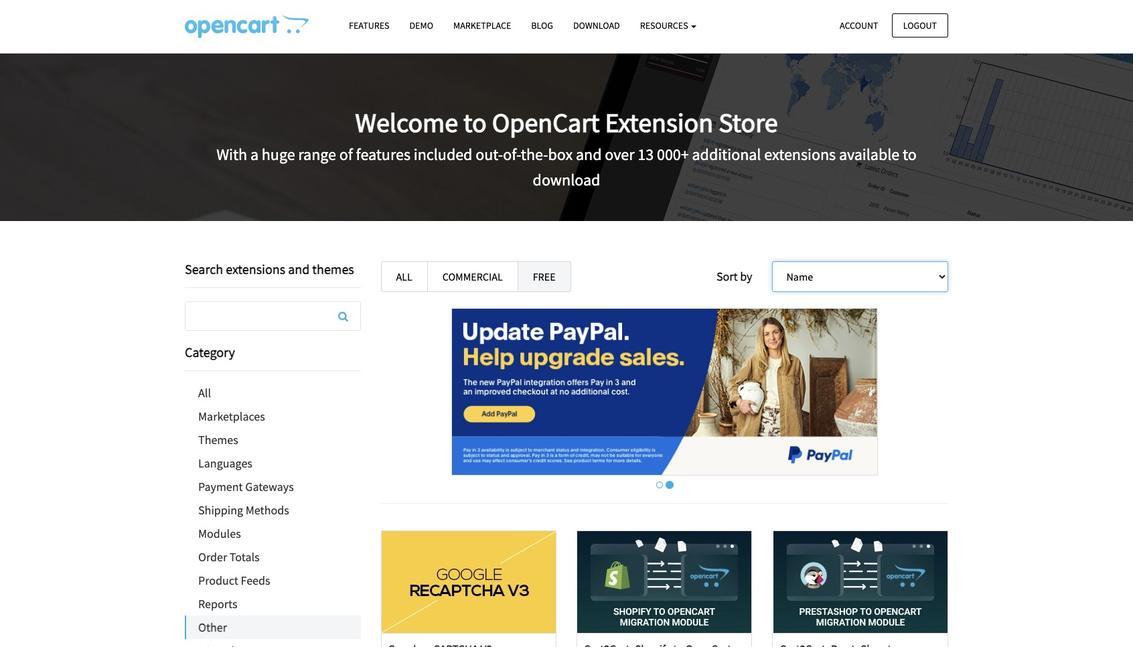 Task type: vqa. For each thing, say whether or not it's contained in the screenshot.
featured
no



Task type: describe. For each thing, give the bounding box(es) containing it.
cart2cart: prestashop to opencart module image
[[774, 532, 948, 633]]

logout
[[904, 19, 938, 31]]

marketplaces
[[198, 409, 265, 424]]

blog link
[[522, 14, 564, 38]]

other
[[198, 620, 227, 635]]

payment gateways link
[[185, 475, 361, 499]]

demo link
[[400, 14, 444, 38]]

product feeds link
[[185, 569, 361, 592]]

order totals
[[198, 550, 260, 565]]

resources link
[[630, 14, 707, 38]]

features
[[356, 144, 411, 165]]

resources
[[640, 19, 691, 31]]

huge
[[262, 144, 295, 165]]

payment gateways
[[198, 479, 294, 495]]

1 vertical spatial extensions
[[226, 261, 286, 277]]

product
[[198, 573, 239, 588]]

search image
[[338, 311, 348, 322]]

included
[[414, 144, 473, 165]]

store
[[719, 106, 778, 139]]

shipping methods link
[[185, 499, 361, 522]]

shipping
[[198, 503, 243, 518]]

modules
[[198, 526, 241, 542]]

over
[[605, 144, 635, 165]]

additional
[[693, 144, 762, 165]]

and inside welcome to opencart extension store with a huge range of features included out-of-the-box and over 13 000+ additional extensions available to download
[[576, 144, 602, 165]]

features link
[[339, 14, 400, 38]]

available
[[840, 144, 900, 165]]

all for commercial
[[396, 270, 413, 283]]

000+
[[657, 144, 689, 165]]

logout link
[[893, 13, 949, 37]]

13
[[638, 144, 654, 165]]

order
[[198, 550, 227, 565]]

out-
[[476, 144, 503, 165]]

marketplace
[[454, 19, 512, 31]]

commercial
[[443, 270, 503, 283]]

commercial link
[[427, 261, 519, 292]]

of
[[340, 144, 353, 165]]

all for marketplaces
[[198, 385, 211, 401]]

feeds
[[241, 573, 270, 588]]

blog
[[532, 19, 554, 31]]

1 vertical spatial to
[[903, 144, 917, 165]]

search extensions and themes
[[185, 261, 354, 277]]

languages link
[[185, 452, 361, 475]]

order totals link
[[185, 546, 361, 569]]

free
[[533, 270, 556, 283]]

themes link
[[185, 428, 361, 452]]

features
[[349, 19, 390, 31]]

0 vertical spatial to
[[464, 106, 487, 139]]

methods
[[246, 503, 289, 518]]

category
[[185, 344, 235, 361]]

search
[[185, 261, 223, 277]]

download
[[574, 19, 620, 31]]

payment
[[198, 479, 243, 495]]

extension
[[606, 106, 714, 139]]

demo
[[410, 19, 434, 31]]

reports
[[198, 596, 238, 612]]

the-
[[521, 144, 549, 165]]

extensions inside welcome to opencart extension store with a huge range of features included out-of-the-box and over 13 000+ additional extensions available to download
[[765, 144, 836, 165]]

paypal payment gateway image
[[452, 308, 878, 476]]



Task type: locate. For each thing, give the bounding box(es) containing it.
extensions down store
[[765, 144, 836, 165]]

to
[[464, 106, 487, 139], [903, 144, 917, 165]]

opencart
[[492, 106, 600, 139]]

of-
[[503, 144, 521, 165]]

welcome
[[356, 106, 458, 139]]

sort by
[[717, 269, 753, 284]]

marketplace link
[[444, 14, 522, 38]]

extensions
[[765, 144, 836, 165], [226, 261, 286, 277]]

account link
[[829, 13, 890, 37]]

totals
[[230, 550, 260, 565]]

other link
[[186, 616, 361, 639]]

cart2cart: shopify to opencart module image
[[578, 532, 752, 633]]

0 vertical spatial all link
[[381, 261, 428, 292]]

sort
[[717, 269, 738, 284]]

with
[[217, 144, 247, 165]]

opencart - marketplace image
[[185, 14, 309, 38]]

and right box
[[576, 144, 602, 165]]

a
[[251, 144, 259, 165]]

and left themes on the top left of page
[[288, 261, 310, 277]]

0 vertical spatial and
[[576, 144, 602, 165]]

0 horizontal spatial all link
[[185, 381, 361, 405]]

themes
[[312, 261, 354, 277]]

languages
[[198, 456, 253, 471]]

1 vertical spatial all
[[198, 385, 211, 401]]

0 vertical spatial all
[[396, 270, 413, 283]]

modules link
[[185, 522, 361, 546]]

download
[[533, 170, 601, 190]]

1 horizontal spatial and
[[576, 144, 602, 165]]

free link
[[518, 261, 571, 292]]

google recaptcha v3 image
[[382, 532, 556, 633]]

marketplaces link
[[185, 405, 361, 428]]

welcome to opencart extension store with a huge range of features included out-of-the-box and over 13 000+ additional extensions available to download
[[217, 106, 917, 190]]

product feeds
[[198, 573, 270, 588]]

0 horizontal spatial and
[[288, 261, 310, 277]]

None text field
[[186, 302, 360, 330]]

1 horizontal spatial all link
[[381, 261, 428, 292]]

box
[[549, 144, 573, 165]]

by
[[741, 269, 753, 284]]

1 horizontal spatial all
[[396, 270, 413, 283]]

0 vertical spatial extensions
[[765, 144, 836, 165]]

1 vertical spatial and
[[288, 261, 310, 277]]

all
[[396, 270, 413, 283], [198, 385, 211, 401]]

0 horizontal spatial extensions
[[226, 261, 286, 277]]

0 horizontal spatial all
[[198, 385, 211, 401]]

to up out-
[[464, 106, 487, 139]]

download link
[[564, 14, 630, 38]]

1 horizontal spatial to
[[903, 144, 917, 165]]

0 horizontal spatial to
[[464, 106, 487, 139]]

extensions right search
[[226, 261, 286, 277]]

range
[[298, 144, 336, 165]]

1 vertical spatial all link
[[185, 381, 361, 405]]

shipping methods
[[198, 503, 289, 518]]

all link for marketplaces
[[185, 381, 361, 405]]

and
[[576, 144, 602, 165], [288, 261, 310, 277]]

all link for commercial
[[381, 261, 428, 292]]

to right available on the right top
[[903, 144, 917, 165]]

themes
[[198, 432, 238, 448]]

account
[[840, 19, 879, 31]]

gateways
[[245, 479, 294, 495]]

1 horizontal spatial extensions
[[765, 144, 836, 165]]

all link
[[381, 261, 428, 292], [185, 381, 361, 405]]

reports link
[[185, 592, 361, 616]]



